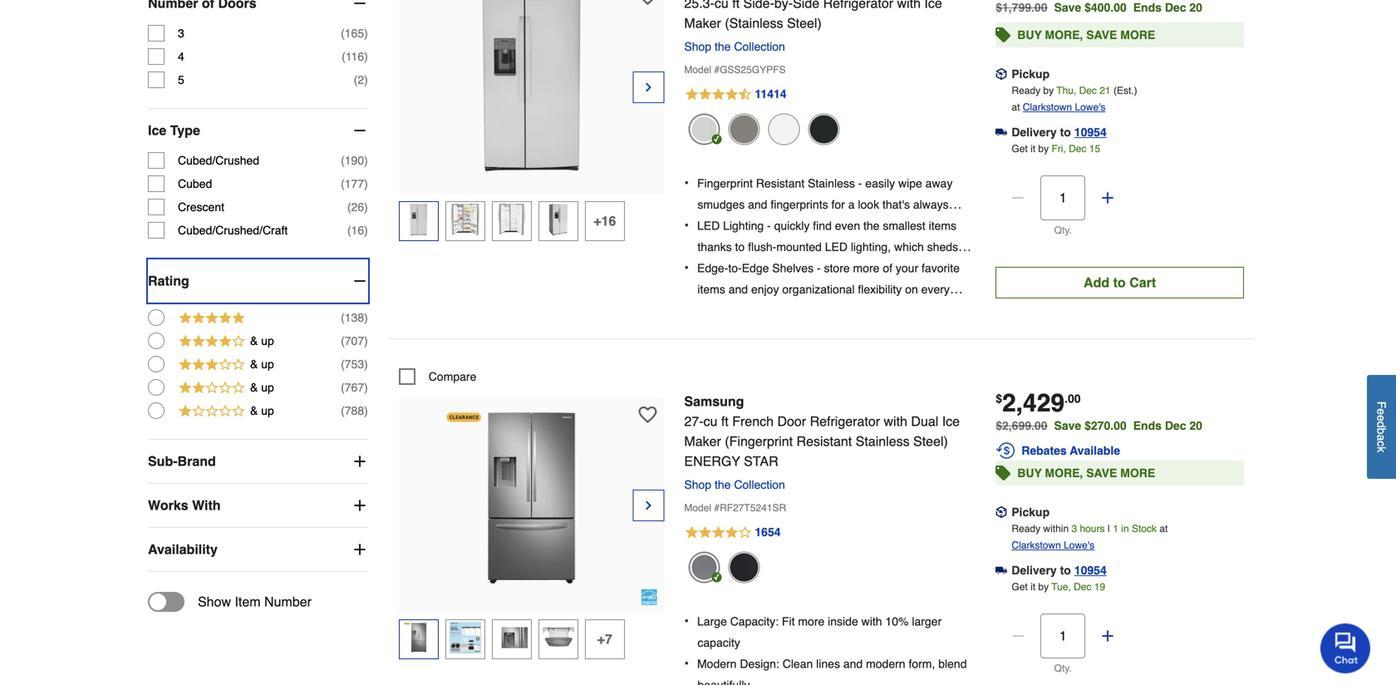 Task type: describe. For each thing, give the bounding box(es) containing it.
2 e from the top
[[1376, 415, 1389, 421]]

side-
[[744, 0, 775, 11]]

shop the collection for 11414
[[685, 40, 786, 53]]

5
[[178, 73, 184, 87]]

get for fingerprint resistant stainless - easily wipe away smudges and fingerprints for a look that's always sparkling clean
[[1012, 143, 1028, 155]]

option group containing (
[[148, 306, 368, 422]]

save down available
[[1087, 466, 1118, 480]]

mounted
[[777, 240, 822, 254]]

away
[[926, 177, 953, 190]]

rebates
[[1022, 444, 1067, 457]]

show
[[198, 594, 231, 609]]

10954 button for large capacity: fit more inside with 10% larger capacity
[[1075, 562, 1107, 579]]

shop the collection for 1654
[[685, 478, 786, 491]]

2
[[358, 73, 364, 87]]

in
[[1122, 523, 1130, 535]]

10954 button for fingerprint resistant stainless - easily wipe away smudges and fingerprints for a look that's always sparkling clean
[[1075, 124, 1107, 141]]

by for fingerprint resistant stainless - easily wipe away smudges and fingerprints for a look that's always sparkling clean
[[1039, 143, 1049, 155]]

stock
[[1132, 523, 1157, 535]]

1 gallery item 0 image from the top
[[440, 0, 623, 171]]

inside
[[828, 615, 859, 628]]

clean
[[783, 657, 813, 671]]

( for 16
[[347, 224, 351, 237]]

more inside • edge-to-edge shelves - store more of your favorite items and enjoy organizational flexibility on every level with glass shelves that extend from wall to wall
[[853, 262, 880, 275]]

21
[[1100, 85, 1111, 96]]

shop the collection link for 1654
[[685, 478, 792, 491]]

ready within 3 hours | 1 in stock at clarkstown lowe's
[[1012, 523, 1168, 551]]

tag filled image for fingerprint resistant stainless - easily wipe away smudges and fingerprints for a look that's always sparkling clean
[[996, 23, 1011, 47]]

ice inside the samsung 27-cu ft french door refrigerator with dual ice maker (fingerprint resistant stainless steel) energy star
[[943, 414, 960, 429]]

15
[[1090, 143, 1101, 155]]

interior
[[860, 262, 896, 275]]

samsung27-cu ft french door refrigerator with dual ice maker (fingerprint resistant stainless steel) energy star element
[[399, 398, 665, 613]]

extend
[[845, 304, 880, 317]]

1 star image
[[178, 402, 246, 422]]

( 788 )
[[341, 404, 368, 417]]

steel) inside the samsung 27-cu ft french door refrigerator with dual ice maker (fingerprint resistant stainless steel) energy star
[[914, 434, 949, 449]]

hours
[[1080, 523, 1105, 535]]

up for ( 753 )
[[261, 358, 274, 371]]

light
[[757, 262, 779, 275]]

the up model # gss25gypfs
[[715, 40, 731, 53]]

up for ( 707 )
[[261, 334, 274, 348]]

beautifully
[[698, 679, 750, 685]]

more inside • large capacity: fit more inside with 10% larger capacity • modern design: clean lines and modern form, blend beautifully
[[798, 615, 825, 628]]

0 horizontal spatial 3
[[178, 27, 184, 40]]

lowe's inside ready by thu, dec 21 (est.) at clarkstown lowe's
[[1075, 101, 1106, 113]]

ends dec 20 element for $2,699.00 save $270.00 ends dec 20
[[1134, 419, 1210, 432]]

capacity:
[[731, 615, 779, 628]]

it for fingerprint resistant stainless - easily wipe away smudges and fingerprints for a look that's always sparkling clean
[[1031, 143, 1036, 155]]

1 vertical spatial minus image
[[1010, 190, 1027, 206]]

ice inside 25.3-cu ft side-by-side refrigerator with ice maker (stainless steel)
[[925, 0, 943, 11]]

0 vertical spatial led
[[698, 219, 720, 232]]

delivery to 10954 for fingerprint resistant stainless - easily wipe away smudges and fingerprints for a look that's always sparkling clean
[[1012, 126, 1107, 139]]

( for 116
[[342, 50, 346, 63]]

throughout
[[782, 262, 838, 275]]

plus image down 19
[[1100, 628, 1117, 644]]

( for 788
[[341, 404, 345, 417]]

chevron right image for +7
[[642, 497, 655, 514]]

more, for large capacity: fit more inside with 10% larger capacity
[[1045, 466, 1084, 480]]

and inside • fingerprint resistant stainless - easily wipe away smudges and fingerprints for a look that's always sparkling clean
[[748, 198, 768, 211]]

ft inside the samsung 27-cu ft french door refrigerator with dual ice maker (fingerprint resistant stainless steel) energy star
[[722, 414, 729, 429]]

- inside • edge-to-edge shelves - store more of your favorite items and enjoy organizational flexibility on every level with glass shelves that extend from wall to wall
[[817, 262, 821, 275]]

1 horizontal spatial led
[[825, 240, 848, 254]]

20 for $1,799.00 save $400.00 ends dec 20
[[1190, 1, 1203, 14]]

ft inside 25.3-cu ft side-by-side refrigerator with ice maker (stainless steel)
[[733, 0, 740, 11]]

cubed/crushed
[[178, 154, 259, 167]]

door
[[778, 414, 807, 429]]

190
[[345, 154, 364, 167]]

actual price $2,429.00 element
[[996, 389, 1081, 417]]

rebates available
[[1022, 444, 1121, 457]]

1 horizontal spatial even
[[835, 219, 861, 232]]

25.3-cu ft side-by-side refrigerator with ice maker (stainless steel) link
[[685, 0, 976, 33]]

easily
[[866, 177, 896, 190]]

maker inside 25.3-cu ft side-by-side refrigerator with ice maker (stainless steel)
[[685, 15, 722, 31]]

lighting,
[[851, 240, 891, 254]]

767
[[345, 381, 364, 394]]

$1,799.00
[[996, 1, 1048, 14]]

qty. for 2nd stepper number input field with increment and decrement buttons number field from the bottom of the page
[[1055, 225, 1072, 236]]

2 heart outline image from the top
[[639, 406, 657, 424]]

& up for ( 707 )
[[250, 334, 274, 348]]

clarkstown lowe's button for fingerprint resistant stainless - easily wipe away smudges and fingerprints for a look that's always sparkling clean
[[1023, 99, 1106, 116]]

with inside 25.3-cu ft side-by-side refrigerator with ice maker (stainless steel)
[[898, 0, 921, 11]]

) for ( 177 )
[[364, 177, 368, 190]]

with inside • large capacity: fit more inside with 10% larger capacity • modern design: clean lines and modern form, blend beautifully
[[862, 615, 883, 628]]

refrigerator for door
[[810, 414, 880, 429]]

ends for $400.00
[[1134, 1, 1162, 14]]

on
[[906, 283, 919, 296]]

f e e d b a c k button
[[1368, 375, 1397, 479]]

( for 26
[[347, 200, 351, 214]]

ends for $270.00
[[1134, 419, 1162, 432]]

delivery for large capacity: fit more inside with 10% larger capacity
[[1012, 564, 1057, 577]]

$ 2,429 .00
[[996, 389, 1081, 417]]

up for ( 767 )
[[261, 381, 274, 394]]

to up fri,
[[1061, 126, 1072, 139]]

• for fingerprints
[[685, 175, 689, 190]]

add to cart button
[[996, 267, 1245, 299]]

4 stars image containing 1654
[[685, 523, 782, 543]]

a inside f e e d b a c k button
[[1376, 434, 1389, 441]]

( 190 )
[[341, 154, 368, 167]]

lighting
[[723, 219, 764, 232]]

large
[[698, 615, 727, 628]]

by inside ready by thu, dec 21 (est.) at clarkstown lowe's
[[1044, 85, 1054, 96]]

delivery to 10954 for large capacity: fit more inside with 10% larger capacity
[[1012, 564, 1107, 577]]

& for ( 753 )
[[250, 358, 258, 371]]

get it by tue, dec 19
[[1012, 581, 1106, 593]]

slate image
[[729, 114, 760, 145]]

) for ( 767 )
[[364, 381, 368, 394]]

16
[[351, 224, 364, 237]]

stainless inside • fingerprint resistant stainless - easily wipe away smudges and fingerprints for a look that's always sparkling clean
[[808, 177, 855, 190]]

cart
[[1130, 275, 1157, 290]]

tag filled image for large capacity: fit more inside with 10% larger capacity
[[996, 461, 1011, 485]]

works with button
[[148, 484, 368, 527]]

1002683282 element
[[399, 368, 477, 385]]

cubed
[[178, 177, 212, 190]]

) for ( 26 )
[[364, 200, 368, 214]]

cu inside 25.3-cu ft side-by-side refrigerator with ice maker (stainless steel)
[[715, 0, 729, 11]]

the up lighting,
[[864, 219, 880, 232]]

resistant inside • fingerprint resistant stainless - easily wipe away smudges and fingerprints for a look that's always sparkling clean
[[756, 177, 805, 190]]

rebates icon image
[[996, 441, 1016, 461]]

cu inside the samsung 27-cu ft french door refrigerator with dual ice maker (fingerprint resistant stainless steel) energy star
[[704, 414, 718, 429]]

25.3-cu ft side-by-side refrigerator with ice maker (stainless steel)
[[685, 0, 943, 31]]

20 for $2,699.00 save $270.00 ends dec 20
[[1190, 419, 1203, 432]]

f e e d b a c k
[[1376, 401, 1389, 452]]

10%
[[886, 615, 909, 628]]

shelves
[[773, 262, 814, 275]]

items inside • led lighting - quickly find even the smallest items thanks to flush-mounted led lighting, which sheds crisp, even light throughout the interior
[[929, 219, 957, 232]]

at inside ready by thu, dec 21 (est.) at clarkstown lowe's
[[1012, 101, 1020, 113]]

add to cart
[[1084, 275, 1157, 290]]

up for ( 788 )
[[261, 404, 274, 417]]

rf27t5241sr
[[720, 502, 787, 514]]

savings save $270.00 element
[[1055, 419, 1210, 432]]

& up for ( 753 )
[[250, 358, 274, 371]]

( 2 )
[[354, 73, 368, 87]]

save up the rebates available at right bottom
[[1055, 419, 1082, 432]]

smudges
[[698, 198, 745, 211]]

sub-
[[148, 454, 178, 469]]

) for ( 138 )
[[364, 311, 368, 324]]

( for 707
[[341, 334, 345, 348]]

0 horizontal spatial minus image
[[352, 0, 368, 12]]

fingerprint resistant black stainless steel image
[[729, 552, 760, 583]]

clarkstown lowe's button for large capacity: fit more inside with 10% larger capacity
[[1012, 537, 1095, 554]]

find
[[813, 219, 832, 232]]

rating button
[[148, 259, 368, 303]]

• for •
[[685, 613, 689, 629]]

1 wall from the left
[[909, 304, 929, 317]]

save left $400.00
[[1055, 1, 1082, 14]]

( 26 )
[[347, 200, 368, 214]]

smallest
[[883, 219, 926, 232]]

every
[[922, 283, 950, 296]]

savings save $400.00 element
[[1055, 1, 1210, 14]]

maker inside the samsung 27-cu ft french door refrigerator with dual ice maker (fingerprint resistant stainless steel) energy star
[[685, 434, 722, 449]]

138
[[345, 311, 364, 324]]

- inside • fingerprint resistant stainless - easily wipe away smudges and fingerprints for a look that's always sparkling clean
[[859, 177, 863, 190]]

that's
[[883, 198, 910, 211]]

plus image
[[352, 541, 368, 558]]

10954 for large capacity: fit more inside with 10% larger capacity
[[1075, 564, 1107, 577]]

2 stepper number input field with increment and decrement buttons number field from the top
[[1041, 614, 1086, 659]]

1654 button
[[685, 523, 976, 543]]

to inside button
[[1114, 275, 1126, 290]]

plus image down 15
[[1100, 190, 1117, 206]]

save down $1,799.00 save $400.00 ends dec 20
[[1087, 28, 1118, 42]]

d
[[1376, 421, 1389, 428]]

level
[[698, 304, 722, 317]]

items inside • edge-to-edge shelves - store more of your favorite items and enjoy organizational flexibility on every level with glass shelves that extend from wall to wall
[[698, 283, 726, 296]]

flexibility
[[858, 283, 902, 296]]

star
[[744, 454, 779, 469]]

1 vertical spatial minus image
[[1010, 628, 1027, 644]]

stainless inside the samsung 27-cu ft french door refrigerator with dual ice maker (fingerprint resistant stainless steel) energy star
[[856, 434, 910, 449]]

2,429
[[1003, 389, 1065, 417]]

(est.)
[[1114, 85, 1138, 96]]

( for 165
[[341, 27, 345, 40]]

) for ( 116 )
[[364, 50, 368, 63]]

pickup for large capacity: fit more inside with 10% larger capacity
[[1012, 506, 1050, 519]]

works with
[[148, 498, 221, 513]]

available
[[1070, 444, 1121, 457]]

• large capacity: fit more inside with 10% larger capacity • modern design: clean lines and modern form, blend beautifully
[[685, 613, 967, 685]]

buy for fingerprint resistant stainless - easily wipe away smudges and fingerprints for a look that's always sparkling clean
[[1018, 28, 1042, 42]]

10954 for fingerprint resistant stainless - easily wipe away smudges and fingerprints for a look that's always sparkling clean
[[1075, 126, 1107, 139]]

energy
[[685, 454, 741, 469]]

fri,
[[1052, 143, 1067, 155]]

pickup image
[[996, 507, 1008, 518]]

k
[[1376, 447, 1389, 452]]

5 stars image
[[178, 309, 246, 328]]

& for ( 707 )
[[250, 334, 258, 348]]

c
[[1376, 441, 1389, 447]]

ice type button
[[148, 109, 368, 152]]

( for 767
[[341, 381, 345, 394]]

( for 753
[[341, 358, 345, 371]]

truck filled image for fingerprint resistant stainless - easily wipe away smudges and fingerprints for a look that's always sparkling clean
[[996, 127, 1008, 138]]

favorite
[[922, 262, 960, 275]]

modern
[[866, 657, 906, 671]]

( for 2
[[354, 73, 358, 87]]

dec for get it by fri, dec 15
[[1069, 143, 1087, 155]]

at inside ready within 3 hours | 1 in stock at clarkstown lowe's
[[1160, 523, 1168, 535]]



Task type: locate. For each thing, give the bounding box(es) containing it.
1 vertical spatial -
[[767, 219, 771, 232]]

$2,699.00 save $270.00 ends dec 20
[[996, 419, 1203, 432]]

b
[[1376, 428, 1389, 434]]

clarkstown lowe's button down within
[[1012, 537, 1095, 554]]

2 10954 from the top
[[1075, 564, 1107, 577]]

was price $2,699.00 element
[[996, 415, 1055, 432]]

0 vertical spatial get
[[1012, 143, 1028, 155]]

2 buy from the top
[[1018, 466, 1042, 480]]

0 vertical spatial heart outline image
[[639, 0, 657, 6]]

0 vertical spatial a
[[849, 198, 855, 211]]

0 horizontal spatial led
[[698, 219, 720, 232]]

ice type
[[148, 123, 200, 138]]

steel) inside 25.3-cu ft side-by-side refrigerator with ice maker (stainless steel)
[[787, 15, 822, 31]]

# down energy
[[715, 502, 720, 514]]

collection
[[734, 40, 786, 53], [734, 478, 786, 491]]

1 vertical spatial #
[[715, 502, 720, 514]]

model up 4.5 stars image
[[685, 64, 712, 76]]

0 vertical spatial cu
[[715, 0, 729, 11]]

753
[[345, 358, 364, 371]]

( 16 )
[[347, 224, 368, 237]]

+7
[[598, 631, 613, 647]]

1 • from the top
[[685, 175, 689, 190]]

3 • from the top
[[685, 260, 689, 275]]

items down crisp,
[[698, 283, 726, 296]]

1 shop from the top
[[685, 40, 712, 53]]

and down to-
[[729, 283, 748, 296]]

) for ( 788 )
[[364, 404, 368, 417]]

1 horizontal spatial at
[[1160, 523, 1168, 535]]

) up 767
[[364, 358, 368, 371]]

10 ) from the top
[[364, 358, 368, 371]]

- inside • led lighting - quickly find even the smallest items thanks to flush-mounted led lighting, which sheds crisp, even light throughout the interior
[[767, 219, 771, 232]]

• inside • led lighting - quickly find even the smallest items thanks to flush-mounted led lighting, which sheds crisp, even light throughout the interior
[[685, 218, 689, 233]]

1 20 from the top
[[1190, 1, 1203, 14]]

2 & up from the top
[[250, 358, 274, 371]]

5 • from the top
[[685, 656, 689, 671]]

crescent
[[178, 200, 225, 214]]

0 vertical spatial resistant
[[756, 177, 805, 190]]

minus image
[[352, 122, 368, 139], [1010, 190, 1027, 206], [352, 273, 368, 289]]

2 vertical spatial minus image
[[352, 273, 368, 289]]

1 vertical spatial it
[[1031, 581, 1036, 593]]

1 horizontal spatial steel)
[[914, 434, 949, 449]]

up up sub-brand "button"
[[261, 404, 274, 417]]

refrigerator right the side
[[824, 0, 894, 11]]

0 vertical spatial collection
[[734, 40, 786, 53]]

2 wall from the left
[[946, 304, 966, 317]]

4 ) from the top
[[364, 154, 368, 167]]

cubed/crushed/craft
[[178, 224, 288, 237]]

more, down $1,799.00 save $400.00 ends dec 20
[[1045, 28, 1084, 42]]

&
[[250, 334, 258, 348], [250, 358, 258, 371], [250, 381, 258, 394], [250, 404, 258, 417]]

heart outline image left 27-
[[639, 406, 657, 424]]

3 inside ready within 3 hours | 1 in stock at clarkstown lowe's
[[1072, 523, 1078, 535]]

shop
[[685, 40, 712, 53], [685, 478, 712, 491]]

dec for get it by tue, dec 19
[[1074, 581, 1092, 593]]

ready for large capacity: fit more inside with 10% larger capacity
[[1012, 523, 1041, 535]]

the down energy
[[715, 478, 731, 491]]

black image
[[808, 114, 840, 145]]

more for large capacity: fit more inside with 10% larger capacity
[[1121, 466, 1156, 480]]

3 up from the top
[[261, 381, 274, 394]]

with
[[898, 0, 921, 11], [725, 304, 746, 317], [884, 414, 908, 429], [862, 615, 883, 628]]

0 vertical spatial it
[[1031, 143, 1036, 155]]

even down for
[[835, 219, 861, 232]]

1 buy more, save more from the top
[[1018, 28, 1156, 42]]

plus image inside works with button
[[352, 497, 368, 514]]

1 vertical spatial more,
[[1045, 466, 1084, 480]]

2 up from the top
[[261, 358, 274, 371]]

ft left side-
[[733, 0, 740, 11]]

tag filled image
[[996, 23, 1011, 47], [996, 461, 1011, 485]]

1 vertical spatial qty.
[[1055, 663, 1072, 674]]

pickup image
[[996, 68, 1008, 80]]

get left 'tue,'
[[1012, 581, 1028, 593]]

3 stars image
[[178, 356, 246, 375]]

4 • from the top
[[685, 613, 689, 629]]

11414 button
[[685, 85, 976, 105]]

1 vertical spatial 3
[[1072, 523, 1078, 535]]

to inside • led lighting - quickly find even the smallest items thanks to flush-mounted led lighting, which sheds crisp, even light throughout the interior
[[735, 240, 745, 254]]

delivery up get it by tue, dec 19
[[1012, 564, 1057, 577]]

& right 1 star image
[[250, 404, 258, 417]]

( down '( 138 )'
[[341, 334, 345, 348]]

chat invite button image
[[1321, 623, 1372, 673]]

stainless steel image
[[689, 114, 720, 145]]

2 horizontal spatial -
[[859, 177, 863, 190]]

more left of
[[853, 262, 880, 275]]

1 horizontal spatial items
[[929, 219, 957, 232]]

4.5 stars image
[[685, 85, 788, 105]]

( 767 )
[[341, 381, 368, 394]]

enjoy
[[752, 283, 779, 296]]

1 vertical spatial more
[[798, 615, 825, 628]]

fingerprint resistant stainless steel image
[[689, 552, 720, 583]]

1 vertical spatial ready
[[1012, 523, 1041, 535]]

chevron right image
[[642, 79, 655, 96], [642, 497, 655, 514]]

2 more from the top
[[1121, 466, 1156, 480]]

3
[[178, 27, 184, 40], [1072, 523, 1078, 535]]

• edge-to-edge shelves - store more of your favorite items and enjoy organizational flexibility on every level with glass shelves that extend from wall to wall
[[685, 260, 966, 317]]

more down savings save $400.00 element
[[1121, 28, 1156, 42]]

0 vertical spatial by
[[1044, 85, 1054, 96]]

dec inside ready by thu, dec 21 (est.) at clarkstown lowe's
[[1080, 85, 1097, 96]]

lowe's inside ready within 3 hours | 1 in stock at clarkstown lowe's
[[1064, 540, 1095, 551]]

1 vertical spatial and
[[729, 283, 748, 296]]

qty.
[[1055, 225, 1072, 236], [1055, 663, 1072, 674]]

french
[[733, 414, 774, 429]]

up
[[261, 334, 274, 348], [261, 358, 274, 371], [261, 381, 274, 394], [261, 404, 274, 417]]

sparkling
[[698, 219, 744, 232]]

with inside the samsung 27-cu ft french door refrigerator with dual ice maker (fingerprint resistant stainless steel) energy star
[[884, 414, 908, 429]]

sub-brand
[[148, 454, 216, 469]]

2 maker from the top
[[685, 434, 722, 449]]

0 vertical spatial at
[[1012, 101, 1020, 113]]

minus image for rating
[[352, 273, 368, 289]]

crisp,
[[698, 262, 726, 275]]

1 vertical spatial stainless
[[856, 434, 910, 449]]

to right the add
[[1114, 275, 1126, 290]]

$2,699.00
[[996, 419, 1048, 432]]

buy more, save more for large capacity: fit more inside with 10% larger capacity
[[1018, 466, 1156, 480]]

$400.00
[[1085, 1, 1127, 14]]

1 vertical spatial buy
[[1018, 466, 1042, 480]]

1 horizontal spatial 3
[[1072, 523, 1078, 535]]

( for 177
[[341, 177, 345, 190]]

0 horizontal spatial 4 stars image
[[178, 333, 246, 352]]

3 left hours
[[1072, 523, 1078, 535]]

0 horizontal spatial stainless
[[808, 177, 855, 190]]

quickly
[[775, 219, 810, 232]]

0 vertical spatial maker
[[685, 15, 722, 31]]

minus image inside ice type button
[[352, 122, 368, 139]]

and inside • large capacity: fit more inside with 10% larger capacity • modern design: clean lines and modern form, blend beautifully
[[844, 657, 863, 671]]

11 ) from the top
[[364, 381, 368, 394]]

0 vertical spatial 20
[[1190, 1, 1203, 14]]

12 ) from the top
[[364, 404, 368, 417]]

resistant inside the samsung 27-cu ft french door refrigerator with dual ice maker (fingerprint resistant stainless steel) energy star
[[797, 434, 852, 449]]

steel) down dual
[[914, 434, 949, 449]]

1 shop the collection link from the top
[[685, 40, 792, 53]]

# for 11414
[[715, 64, 720, 76]]

ends dec 20 element up rebates available button on the right of page
[[1134, 419, 1210, 432]]

pickup right pickup image
[[1012, 67, 1050, 81]]

1 10954 from the top
[[1075, 126, 1107, 139]]

0 vertical spatial minus image
[[352, 122, 368, 139]]

0 vertical spatial and
[[748, 198, 768, 211]]

wall down every
[[946, 304, 966, 317]]

& up down rating button
[[250, 334, 274, 348]]

1 delivery to 10954 from the top
[[1012, 126, 1107, 139]]

show item number element
[[148, 592, 312, 612]]

0 vertical spatial more,
[[1045, 28, 1084, 42]]

1 vertical spatial 4 stars image
[[685, 523, 782, 543]]

& up for ( 788 )
[[250, 404, 274, 417]]

refrigerator
[[824, 0, 894, 11], [810, 414, 880, 429]]

2 pickup from the top
[[1012, 506, 1050, 519]]

1 horizontal spatial 4 stars image
[[685, 523, 782, 543]]

1 vertical spatial 10954 button
[[1075, 562, 1107, 579]]

4 up from the top
[[261, 404, 274, 417]]

0 vertical spatial -
[[859, 177, 863, 190]]

1 it from the top
[[1031, 143, 1036, 155]]

Stepper number input field with increment and decrement buttons number field
[[1041, 175, 1086, 220], [1041, 614, 1086, 659]]

3 ) from the top
[[364, 73, 368, 87]]

buy for large capacity: fit more inside with 10% larger capacity
[[1018, 466, 1042, 480]]

clarkstown down within
[[1012, 540, 1062, 551]]

thanks
[[698, 240, 732, 254]]

shop the collection link for 11414
[[685, 40, 792, 53]]

1 e from the top
[[1376, 408, 1389, 415]]

) up the 707
[[364, 311, 368, 324]]

0 vertical spatial stainless
[[808, 177, 855, 190]]

• left "modern"
[[685, 656, 689, 671]]

to down every
[[933, 304, 942, 317]]

ice inside ice type button
[[148, 123, 166, 138]]

samsung
[[685, 394, 744, 409]]

qty. for 1st stepper number input field with increment and decrement buttons number field from the bottom of the page
[[1055, 663, 1072, 674]]

0 horizontal spatial more
[[798, 615, 825, 628]]

1 vertical spatial 20
[[1190, 419, 1203, 432]]

ends dec 20 element right $400.00
[[1134, 1, 1210, 14]]

10954 up 15
[[1075, 126, 1107, 139]]

clarkstown down thu,
[[1023, 101, 1073, 113]]

)
[[364, 27, 368, 40], [364, 50, 368, 63], [364, 73, 368, 87], [364, 154, 368, 167], [364, 177, 368, 190], [364, 200, 368, 214], [364, 224, 368, 237], [364, 311, 368, 324], [364, 334, 368, 348], [364, 358, 368, 371], [364, 381, 368, 394], [364, 404, 368, 417]]

clarkstown
[[1023, 101, 1073, 113], [1012, 540, 1062, 551]]

4 & up from the top
[[250, 404, 274, 417]]

1 vertical spatial ends dec 20 element
[[1134, 419, 1210, 432]]

gss25gypfs
[[720, 64, 786, 76]]

2 ) from the top
[[364, 50, 368, 63]]

2 delivery from the top
[[1012, 564, 1057, 577]]

177
[[345, 177, 364, 190]]

2 delivery to 10954 from the top
[[1012, 564, 1107, 577]]

• inside • fingerprint resistant stainless - easily wipe away smudges and fingerprints for a look that's always sparkling clean
[[685, 175, 689, 190]]

2 more, from the top
[[1045, 466, 1084, 480]]

5 ) from the top
[[364, 177, 368, 190]]

at right the stock
[[1160, 523, 1168, 535]]

0 vertical spatial ends dec 20 element
[[1134, 1, 1210, 14]]

( down 177
[[347, 200, 351, 214]]

shop the collection up model # gss25gypfs
[[685, 40, 786, 53]]

• for thanks
[[685, 218, 689, 233]]

ready for fingerprint resistant stainless - easily wipe away smudges and fingerprints for a look that's always sparkling clean
[[1012, 85, 1041, 96]]

# for 1654
[[715, 502, 720, 514]]

1
[[1113, 523, 1119, 535]]

& right 3 stars image
[[250, 358, 258, 371]]

shop the collection link
[[685, 40, 792, 53], [685, 478, 792, 491]]

& for ( 767 )
[[250, 381, 258, 394]]

0 horizontal spatial even
[[729, 262, 754, 275]]

1 vertical spatial buy more, save more
[[1018, 466, 1156, 480]]

0 vertical spatial clarkstown
[[1023, 101, 1073, 113]]

2 10954 button from the top
[[1075, 562, 1107, 579]]

0 vertical spatial delivery
[[1012, 126, 1057, 139]]

item
[[235, 594, 261, 609]]

heart outline image left 25.3-
[[639, 0, 657, 6]]

truck filled image down pickup icon
[[996, 565, 1008, 576]]

( for 138
[[341, 311, 345, 324]]

tag filled image down rebates icon
[[996, 461, 1011, 485]]

buy down was price $1,799.00 element on the top right of the page
[[1018, 28, 1042, 42]]

25.3-
[[685, 0, 715, 11]]

minus image inside rating button
[[352, 273, 368, 289]]

truck filled image down pickup image
[[996, 127, 1008, 138]]

delivery for fingerprint resistant stainless - easily wipe away smudges and fingerprints for a look that's always sparkling clean
[[1012, 126, 1057, 139]]

collection for 1654
[[734, 478, 786, 491]]

collection for 11414
[[734, 40, 786, 53]]

2 20 from the top
[[1190, 419, 1203, 432]]

2 truck filled image from the top
[[996, 565, 1008, 576]]

delivery to 10954 up fri,
[[1012, 126, 1107, 139]]

1 up from the top
[[261, 334, 274, 348]]

10954 button
[[1075, 124, 1107, 141], [1075, 562, 1107, 579]]

model for 1654
[[685, 502, 712, 514]]

6 ) from the top
[[364, 200, 368, 214]]

steel) down the side
[[787, 15, 822, 31]]

by left fri,
[[1039, 143, 1049, 155]]

4
[[178, 50, 184, 63]]

) for ( 190 )
[[364, 154, 368, 167]]

0 horizontal spatial wall
[[909, 304, 929, 317]]

4 stars image down model # rf27t5241sr
[[685, 523, 782, 543]]

2 it from the top
[[1031, 581, 1036, 593]]

0 vertical spatial chevron right image
[[642, 79, 655, 96]]

707
[[345, 334, 364, 348]]

rating
[[148, 273, 189, 289]]

cu down 'samsung'
[[704, 414, 718, 429]]

rebates available button
[[996, 441, 1245, 461]]

get for large capacity: fit more inside with 10% larger capacity
[[1012, 581, 1028, 593]]

2 & from the top
[[250, 358, 258, 371]]

model # rf27t5241sr
[[685, 502, 787, 514]]

2 shop the collection from the top
[[685, 478, 786, 491]]

7 ) from the top
[[364, 224, 368, 237]]

dec left 21
[[1080, 85, 1097, 96]]

0 vertical spatial stepper number input field with increment and decrement buttons number field
[[1041, 175, 1086, 220]]

3 & up from the top
[[250, 381, 274, 394]]

to
[[1061, 126, 1072, 139], [735, 240, 745, 254], [1114, 275, 1126, 290], [933, 304, 942, 317], [1061, 564, 1072, 577]]

) for ( 165 )
[[364, 27, 368, 40]]

clarkstown inside ready within 3 hours | 1 in stock at clarkstown lowe's
[[1012, 540, 1062, 551]]

even left the light
[[729, 262, 754, 275]]

) for ( 16 )
[[364, 224, 368, 237]]

10954
[[1075, 126, 1107, 139], [1075, 564, 1107, 577]]

• for favorite
[[685, 260, 689, 275]]

add
[[1084, 275, 1110, 290]]

ends
[[1134, 1, 1162, 14], [1134, 419, 1162, 432]]

number
[[264, 594, 312, 609]]

availability button
[[148, 528, 368, 571]]

2 get from the top
[[1012, 581, 1028, 593]]

1 vertical spatial clarkstown
[[1012, 540, 1062, 551]]

& down rating button
[[250, 334, 258, 348]]

2 shop from the top
[[685, 478, 712, 491]]

refrigerator for side
[[824, 0, 894, 11]]

maker down 27-
[[685, 434, 722, 449]]

it for large capacity: fit more inside with 10% larger capacity
[[1031, 581, 1036, 593]]

1 heart outline image from the top
[[639, 0, 657, 6]]

more, for fingerprint resistant stainless - easily wipe away smudges and fingerprints for a look that's always sparkling clean
[[1045, 28, 1084, 42]]

by for large capacity: fit more inside with 10% larger capacity
[[1039, 581, 1049, 593]]

& up for ( 767 )
[[250, 381, 274, 394]]

2 collection from the top
[[734, 478, 786, 491]]

refrigerator inside the samsung 27-cu ft french door refrigerator with dual ice maker (fingerprint resistant stainless steel) energy star
[[810, 414, 880, 429]]

1 more, from the top
[[1045, 28, 1084, 42]]

10954 button up 19
[[1075, 562, 1107, 579]]

ends dec 20 element
[[1134, 1, 1210, 14], [1134, 419, 1210, 432]]

1 vertical spatial tag filled image
[[996, 461, 1011, 485]]

0 vertical spatial more
[[1121, 28, 1156, 42]]

1 10954 button from the top
[[1075, 124, 1107, 141]]

1 horizontal spatial more
[[853, 262, 880, 275]]

clarkstown inside ready by thu, dec 21 (est.) at clarkstown lowe's
[[1023, 101, 1073, 113]]

0 horizontal spatial items
[[698, 283, 726, 296]]

) down 767
[[364, 404, 368, 417]]

minus image up 190
[[352, 122, 368, 139]]

lowe's down 21
[[1075, 101, 1106, 113]]

pickup for fingerprint resistant stainless - easily wipe away smudges and fingerprints for a look that's always sparkling clean
[[1012, 67, 1050, 81]]

2 vertical spatial by
[[1039, 581, 1049, 593]]

by left 'tue,'
[[1039, 581, 1049, 593]]

1 maker from the top
[[685, 15, 722, 31]]

( down 190
[[341, 177, 345, 190]]

shop for 11414
[[685, 40, 712, 53]]

1 pickup from the top
[[1012, 67, 1050, 81]]

2 ready from the top
[[1012, 523, 1041, 535]]

• inside • edge-to-edge shelves - store more of your favorite items and enjoy organizational flexibility on every level with glass shelves that extend from wall to wall
[[685, 260, 689, 275]]

plus image
[[1100, 190, 1117, 206], [352, 453, 368, 470], [352, 497, 368, 514], [1100, 628, 1117, 644]]

gallery item 0 image
[[440, 0, 623, 171], [440, 407, 623, 590]]

1 qty. from the top
[[1055, 225, 1072, 236]]

led up thanks
[[698, 219, 720, 232]]

1 & up from the top
[[250, 334, 274, 348]]

flush-
[[748, 240, 777, 254]]

1 vertical spatial stepper number input field with increment and decrement buttons number field
[[1041, 614, 1086, 659]]

1 vertical spatial delivery to 10954
[[1012, 564, 1107, 577]]

ready inside ready within 3 hours | 1 in stock at clarkstown lowe's
[[1012, 523, 1041, 535]]

( down 26
[[347, 224, 351, 237]]

0 vertical spatial delivery to 10954
[[1012, 126, 1107, 139]]

thumbnail image
[[403, 204, 435, 235], [450, 204, 481, 235], [496, 204, 528, 235], [543, 204, 574, 235], [403, 622, 435, 653], [450, 622, 481, 653], [496, 622, 528, 653], [543, 622, 574, 653]]

delivery to 10954 up get it by tue, dec 19
[[1012, 564, 1107, 577]]

2 ends from the top
[[1134, 419, 1162, 432]]

ends dec 20 element for $1,799.00 save $400.00 ends dec 20
[[1134, 1, 1210, 14]]

to up 'tue,'
[[1061, 564, 1072, 577]]

wall
[[909, 304, 929, 317], [946, 304, 966, 317]]

) for ( 753 )
[[364, 358, 368, 371]]

plus image down ( 788 )
[[352, 453, 368, 470]]

2 chevron right image from the top
[[642, 497, 655, 514]]

3 & from the top
[[250, 381, 258, 394]]

dec for $1,799.00 save $400.00 ends dec 20
[[1165, 1, 1187, 14]]

truck filled image for large capacity: fit more inside with 10% larger capacity
[[996, 565, 1008, 576]]

(fingerprint
[[725, 434, 793, 449]]

buy more, save more for fingerprint resistant stainless - easily wipe away smudges and fingerprints for a look that's always sparkling clean
[[1018, 28, 1156, 42]]

1 vertical spatial pickup
[[1012, 506, 1050, 519]]

1 ends dec 20 element from the top
[[1134, 1, 1210, 14]]

+16 button
[[585, 201, 625, 241]]

0 vertical spatial gallery item 0 image
[[440, 0, 623, 171]]

dec up rebates available button on the right of page
[[1165, 419, 1187, 432]]

2 • from the top
[[685, 218, 689, 233]]

plus image up plus image
[[352, 497, 368, 514]]

cu
[[715, 0, 729, 11], [704, 414, 718, 429]]

1 ends from the top
[[1134, 1, 1162, 14]]

) for ( 707 )
[[364, 334, 368, 348]]

( up the 707
[[341, 311, 345, 324]]

the left interior
[[841, 262, 857, 275]]

was price $1,799.00 element
[[996, 0, 1055, 14]]

chevron right image for +16
[[642, 79, 655, 96]]

capacity
[[698, 636, 741, 649]]

more for fingerprint resistant stainless - easily wipe away smudges and fingerprints for a look that's always sparkling clean
[[1121, 28, 1156, 42]]

ft
[[733, 0, 740, 11], [722, 414, 729, 429]]

minus image for ice type
[[352, 122, 368, 139]]

( for 190
[[341, 154, 345, 167]]

1 vertical spatial ft
[[722, 414, 729, 429]]

1 vertical spatial at
[[1160, 523, 1168, 535]]

ends right $400.00
[[1134, 1, 1162, 14]]

it left 'tue,'
[[1031, 581, 1036, 593]]

1 model from the top
[[685, 64, 712, 76]]

shop for 1654
[[685, 478, 712, 491]]

2 model from the top
[[685, 502, 712, 514]]

0 horizontal spatial ft
[[722, 414, 729, 429]]

show item number
[[198, 594, 312, 609]]

) down '( 138 )'
[[364, 334, 368, 348]]

( up ( 116 )
[[341, 27, 345, 40]]

0 vertical spatial 10954 button
[[1075, 124, 1107, 141]]

ends up rebates available button on the right of page
[[1134, 419, 1162, 432]]

1 delivery from the top
[[1012, 126, 1057, 139]]

model down energy
[[685, 502, 712, 514]]

0 vertical spatial ft
[[733, 0, 740, 11]]

• left "large"
[[685, 613, 689, 629]]

get left fri,
[[1012, 143, 1028, 155]]

a
[[849, 198, 855, 211], [1376, 434, 1389, 441]]

and inside • edge-to-edge shelves - store more of your favorite items and enjoy organizational flexibility on every level with glass shelves that extend from wall to wall
[[729, 283, 748, 296]]

2 shop the collection link from the top
[[685, 478, 792, 491]]

resistant up fingerprints
[[756, 177, 805, 190]]

( down 767
[[341, 404, 345, 417]]

0 vertical spatial items
[[929, 219, 957, 232]]

4 & from the top
[[250, 404, 258, 417]]

1 vertical spatial resistant
[[797, 434, 852, 449]]

shop down 25.3-
[[685, 40, 712, 53]]

& up right 3 stars image
[[250, 358, 274, 371]]

1 & from the top
[[250, 334, 258, 348]]

energy star qualified image
[[641, 589, 658, 606]]

1 ready from the top
[[1012, 85, 1041, 96]]

0 vertical spatial minus image
[[352, 0, 368, 12]]

1 vertical spatial truck filled image
[[996, 565, 1008, 576]]

ready inside ready by thu, dec 21 (est.) at clarkstown lowe's
[[1012, 85, 1041, 96]]

your
[[896, 262, 919, 275]]

heart outline image
[[639, 0, 657, 6], [639, 406, 657, 424]]

lowe's down hours
[[1064, 540, 1095, 551]]

stepper number input field with increment and decrement buttons number field down fri,
[[1041, 175, 1086, 220]]

refrigerator inside 25.3-cu ft side-by-side refrigerator with ice maker (stainless steel)
[[824, 0, 894, 11]]

1 chevron right image from the top
[[642, 79, 655, 96]]

(
[[341, 27, 345, 40], [342, 50, 346, 63], [354, 73, 358, 87], [341, 154, 345, 167], [341, 177, 345, 190], [347, 200, 351, 214], [347, 224, 351, 237], [341, 311, 345, 324], [341, 334, 345, 348], [341, 358, 345, 371], [341, 381, 345, 394], [341, 404, 345, 417]]

0 vertical spatial shop
[[685, 40, 712, 53]]

refrigerator right door
[[810, 414, 880, 429]]

up right 2 stars image at bottom left
[[261, 381, 274, 394]]

0 vertical spatial truck filled image
[[996, 127, 1008, 138]]

1 collection from the top
[[734, 40, 786, 53]]

2 qty. from the top
[[1055, 663, 1072, 674]]

1 horizontal spatial stainless
[[856, 434, 910, 449]]

1 vertical spatial led
[[825, 240, 848, 254]]

2 buy more, save more from the top
[[1018, 466, 1156, 480]]

shop down energy
[[685, 478, 712, 491]]

ready left thu,
[[1012, 85, 1041, 96]]

10954 up 19
[[1075, 564, 1107, 577]]

0 horizontal spatial -
[[767, 219, 771, 232]]

shop the collection up model # rf27t5241sr
[[685, 478, 786, 491]]

with
[[192, 498, 221, 513]]

2 tag filled image from the top
[[996, 461, 1011, 485]]

resistant down door
[[797, 434, 852, 449]]

1 buy from the top
[[1018, 28, 1042, 42]]

dec for $2,699.00 save $270.00 ends dec 20
[[1165, 419, 1187, 432]]

1 vertical spatial ice
[[148, 123, 166, 138]]

a inside • fingerprint resistant stainless - easily wipe away smudges and fingerprints for a look that's always sparkling clean
[[849, 198, 855, 211]]

fingerprint
[[698, 177, 753, 190]]

plus image inside sub-brand "button"
[[352, 453, 368, 470]]

1 truck filled image from the top
[[996, 127, 1008, 138]]

8 ) from the top
[[364, 311, 368, 324]]

to-
[[729, 262, 742, 275]]

1 vertical spatial refrigerator
[[810, 414, 880, 429]]

2 ends dec 20 element from the top
[[1134, 419, 1210, 432]]

option group
[[148, 306, 368, 422]]

ready left within
[[1012, 523, 1041, 535]]

2 stars image
[[178, 379, 246, 398]]

from
[[883, 304, 906, 317]]

1 # from the top
[[715, 64, 720, 76]]

0 vertical spatial buy
[[1018, 28, 1042, 42]]

3 up 4
[[178, 27, 184, 40]]

larger
[[912, 615, 942, 628]]

tag filled image down the '$1,799.00'
[[996, 23, 1011, 47]]

1 vertical spatial shop the collection link
[[685, 478, 792, 491]]

1 get from the top
[[1012, 143, 1028, 155]]

9 ) from the top
[[364, 334, 368, 348]]

( 138 )
[[341, 311, 368, 324]]

1 more from the top
[[1121, 28, 1156, 42]]

1654
[[755, 525, 781, 539]]

1 vertical spatial shop
[[685, 478, 712, 491]]

& up right 1 star image
[[250, 404, 274, 417]]

& right 2 stars image at bottom left
[[250, 381, 258, 394]]

19
[[1095, 581, 1106, 593]]

up down rating button
[[261, 334, 274, 348]]

0 vertical spatial 4 stars image
[[178, 333, 246, 352]]

1 shop the collection from the top
[[685, 40, 786, 53]]

2 gallery item 0 image from the top
[[440, 407, 623, 590]]

27-
[[685, 414, 704, 429]]

) up ( 2 )
[[364, 50, 368, 63]]

1 vertical spatial 10954
[[1075, 564, 1107, 577]]

1 stepper number input field with increment and decrement buttons number field from the top
[[1041, 175, 1086, 220]]

a up k
[[1376, 434, 1389, 441]]

to inside • edge-to-edge shelves - store more of your favorite items and enjoy organizational flexibility on every level with glass shelves that extend from wall to wall
[[933, 304, 942, 317]]

4 stars image
[[178, 333, 246, 352], [685, 523, 782, 543]]

1 horizontal spatial wall
[[946, 304, 966, 317]]

1 ) from the top
[[364, 27, 368, 40]]

with inside • edge-to-edge shelves - store more of your favorite items and enjoy organizational flexibility on every level with glass shelves that extend from wall to wall
[[725, 304, 746, 317]]

minus image
[[352, 0, 368, 12], [1010, 628, 1027, 644]]

0 vertical spatial 10954
[[1075, 126, 1107, 139]]

truck filled image
[[996, 127, 1008, 138], [996, 565, 1008, 576]]

0 vertical spatial pickup
[[1012, 67, 1050, 81]]

) for ( 2 )
[[364, 73, 368, 87]]

clarkstown lowe's button down thu,
[[1023, 99, 1106, 116]]

1 vertical spatial by
[[1039, 143, 1049, 155]]

$270.00
[[1085, 419, 1127, 432]]

1 tag filled image from the top
[[996, 23, 1011, 47]]

0 horizontal spatial steel)
[[787, 15, 822, 31]]

0 vertical spatial more
[[853, 262, 880, 275]]

0 vertical spatial 3
[[178, 27, 184, 40]]

1 horizontal spatial -
[[817, 262, 821, 275]]

& for ( 788 )
[[250, 404, 258, 417]]

dual
[[912, 414, 939, 429]]

• led lighting - quickly find even the smallest items thanks to flush-mounted led lighting, which sheds crisp, even light throughout the interior
[[685, 218, 959, 275]]

1 vertical spatial collection
[[734, 478, 786, 491]]

white image
[[769, 114, 800, 145]]

1 vertical spatial cu
[[704, 414, 718, 429]]

2 # from the top
[[715, 502, 720, 514]]

0 vertical spatial buy more, save more
[[1018, 28, 1156, 42]]

organizational
[[783, 283, 855, 296]]

0 vertical spatial shop the collection link
[[685, 40, 792, 53]]

model for 11414
[[685, 64, 712, 76]]

1 vertical spatial more
[[1121, 466, 1156, 480]]

side
[[793, 0, 820, 11]]



Task type: vqa. For each thing, say whether or not it's contained in the screenshot.
thanks
yes



